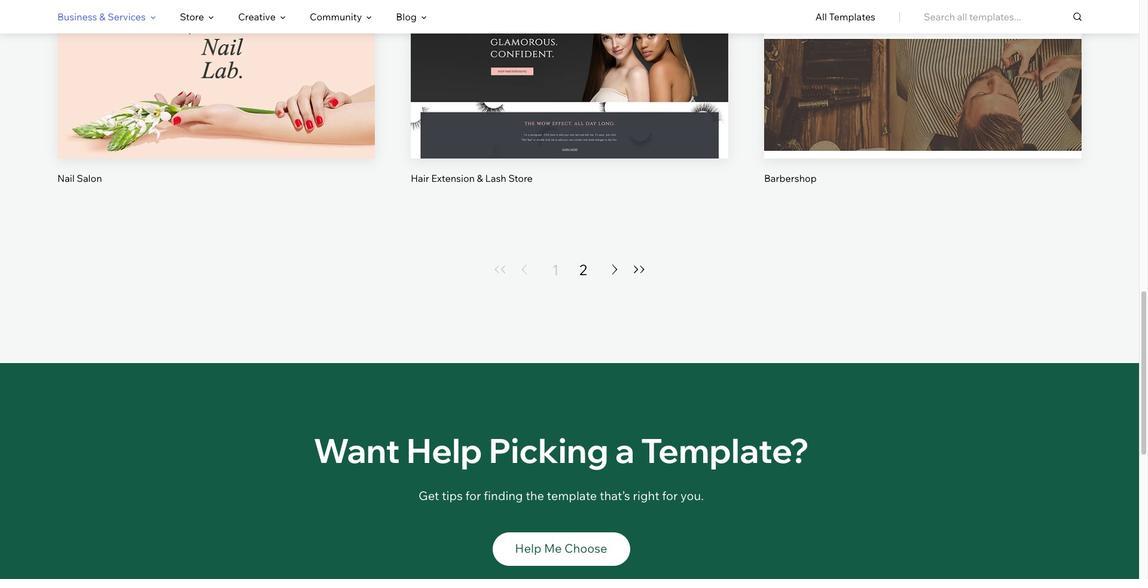 Task type: vqa. For each thing, say whether or not it's contained in the screenshot.
EDIT button within Nail Salon group
yes



Task type: describe. For each thing, give the bounding box(es) containing it.
the
[[526, 488, 544, 503]]

edit button for extension
[[541, 37, 598, 65]]

nail
[[57, 172, 75, 184]]

all templates link
[[816, 1, 876, 33]]

all
[[816, 11, 827, 23]]

store inside 'categories by subject' element
[[180, 11, 204, 23]]

tips
[[442, 488, 463, 503]]

2
[[579, 261, 587, 279]]

extension
[[431, 172, 475, 184]]

& inside 'group'
[[477, 172, 483, 184]]

creative
[[238, 11, 276, 23]]

me
[[544, 541, 562, 556]]

store inside 'group'
[[509, 172, 533, 184]]

barbershop group
[[765, 0, 1082, 185]]

beauty & hair website templates - barbershop image
[[765, 0, 1082, 158]]

services
[[108, 11, 146, 23]]

2 link
[[579, 260, 587, 279]]

hair
[[411, 172, 429, 184]]

& inside 'categories by subject' element
[[99, 11, 106, 23]]

view for extension
[[559, 86, 581, 98]]

nail salon group
[[57, 0, 375, 185]]

want
[[314, 429, 400, 471]]

template?
[[641, 429, 809, 471]]

want help picking a template?
[[314, 429, 809, 471]]

help me choose link
[[493, 532, 630, 566]]

view button inside barbershop group
[[895, 77, 952, 106]]

1
[[552, 261, 559, 279]]

blog
[[396, 11, 417, 23]]

1 for from the left
[[466, 488, 481, 503]]

edit for extension
[[561, 45, 579, 57]]

salon
[[77, 172, 102, 184]]

get
[[419, 488, 439, 503]]

right
[[633, 488, 660, 503]]

finding
[[484, 488, 523, 503]]

barbershop
[[765, 172, 817, 184]]

beauty & hair website templates - nail salon image
[[57, 0, 375, 158]]

business & services
[[57, 11, 146, 23]]



Task type: locate. For each thing, give the bounding box(es) containing it.
categories by subject element
[[57, 1, 427, 33]]

edit button inside barbershop group
[[895, 37, 952, 65]]

2 for from the left
[[662, 488, 678, 503]]

1 horizontal spatial help
[[515, 541, 542, 556]]

0 vertical spatial help
[[407, 429, 482, 471]]

1 horizontal spatial edit
[[561, 45, 579, 57]]

0 horizontal spatial view
[[205, 86, 227, 98]]

for left you.
[[662, 488, 678, 503]]

1 horizontal spatial for
[[662, 488, 678, 503]]

view for salon
[[205, 86, 227, 98]]

1 vertical spatial help
[[515, 541, 542, 556]]

0 vertical spatial &
[[99, 11, 106, 23]]

1 edit from the left
[[207, 45, 225, 57]]

view
[[205, 86, 227, 98], [559, 86, 581, 98], [912, 86, 934, 98]]

edit button inside the nail salon group
[[188, 37, 245, 65]]

2 edit from the left
[[561, 45, 579, 57]]

template
[[547, 488, 597, 503]]

hair extension & lash store group
[[411, 0, 729, 185]]

0 horizontal spatial edit button
[[188, 37, 245, 65]]

2 view button from the left
[[541, 77, 598, 106]]

next page image
[[608, 265, 622, 275]]

0 horizontal spatial store
[[180, 11, 204, 23]]

1 horizontal spatial view button
[[541, 77, 598, 106]]

a
[[615, 429, 635, 471]]

2 horizontal spatial view button
[[895, 77, 952, 106]]

that's
[[600, 488, 630, 503]]

view button for extension
[[541, 77, 598, 106]]

nail salon
[[57, 172, 102, 184]]

& left lash
[[477, 172, 483, 184]]

last page image
[[632, 266, 647, 274]]

store
[[180, 11, 204, 23], [509, 172, 533, 184]]

you.
[[681, 488, 704, 503]]

edit button inside hair extension & lash store 'group'
[[541, 37, 598, 65]]

0 horizontal spatial view button
[[188, 77, 245, 106]]

templates
[[829, 11, 876, 23]]

None search field
[[924, 0, 1082, 33]]

view button inside the nail salon group
[[188, 77, 245, 106]]

1 horizontal spatial &
[[477, 172, 483, 184]]

view inside barbershop group
[[912, 86, 934, 98]]

2 view from the left
[[559, 86, 581, 98]]

2 horizontal spatial view
[[912, 86, 934, 98]]

view inside hair extension & lash store 'group'
[[559, 86, 581, 98]]

0 horizontal spatial help
[[407, 429, 482, 471]]

edit inside hair extension & lash store 'group'
[[561, 45, 579, 57]]

2 edit button from the left
[[541, 37, 598, 65]]

3 view button from the left
[[895, 77, 952, 106]]

0 horizontal spatial &
[[99, 11, 106, 23]]

3 edit from the left
[[914, 45, 932, 57]]

edit button
[[188, 37, 245, 65], [541, 37, 598, 65], [895, 37, 952, 65]]

1 vertical spatial &
[[477, 172, 483, 184]]

1 horizontal spatial edit button
[[541, 37, 598, 65]]

edit button for salon
[[188, 37, 245, 65]]

1 edit button from the left
[[188, 37, 245, 65]]

& left the services
[[99, 11, 106, 23]]

picking
[[489, 429, 609, 471]]

edit inside the nail salon group
[[207, 45, 225, 57]]

help
[[407, 429, 482, 471], [515, 541, 542, 556]]

help left the me
[[515, 541, 542, 556]]

edit
[[207, 45, 225, 57], [561, 45, 579, 57], [914, 45, 932, 57]]

get tips for finding the template that's right for you.
[[419, 488, 704, 503]]

view button
[[188, 77, 245, 106], [541, 77, 598, 106], [895, 77, 952, 106]]

help up tips
[[407, 429, 482, 471]]

&
[[99, 11, 106, 23], [477, 172, 483, 184]]

business
[[57, 11, 97, 23]]

view inside the nail salon group
[[205, 86, 227, 98]]

1 horizontal spatial store
[[509, 172, 533, 184]]

for
[[466, 488, 481, 503], [662, 488, 678, 503]]

view button inside hair extension & lash store 'group'
[[541, 77, 598, 106]]

community
[[310, 11, 362, 23]]

for right tips
[[466, 488, 481, 503]]

1 horizontal spatial view
[[559, 86, 581, 98]]

edit for salon
[[207, 45, 225, 57]]

0 horizontal spatial for
[[466, 488, 481, 503]]

view button for salon
[[188, 77, 245, 106]]

1 view button from the left
[[188, 77, 245, 106]]

3 view from the left
[[912, 86, 934, 98]]

all templates
[[816, 11, 876, 23]]

help me choose
[[515, 541, 608, 556]]

0 vertical spatial store
[[180, 11, 204, 23]]

2 horizontal spatial edit
[[914, 45, 932, 57]]

hair extension & lash store
[[411, 172, 533, 184]]

categories. use the left and right arrow keys to navigate the menu element
[[0, 0, 1140, 33]]

edit inside barbershop group
[[914, 45, 932, 57]]

beauty & hair website templates - hair extension & lash store image
[[411, 0, 729, 158]]

2 horizontal spatial edit button
[[895, 37, 952, 65]]

lash
[[485, 172, 507, 184]]

1 view from the left
[[205, 86, 227, 98]]

3 edit button from the left
[[895, 37, 952, 65]]

0 horizontal spatial edit
[[207, 45, 225, 57]]

choose
[[565, 541, 608, 556]]

1 vertical spatial store
[[509, 172, 533, 184]]

Search search field
[[924, 0, 1082, 33]]



